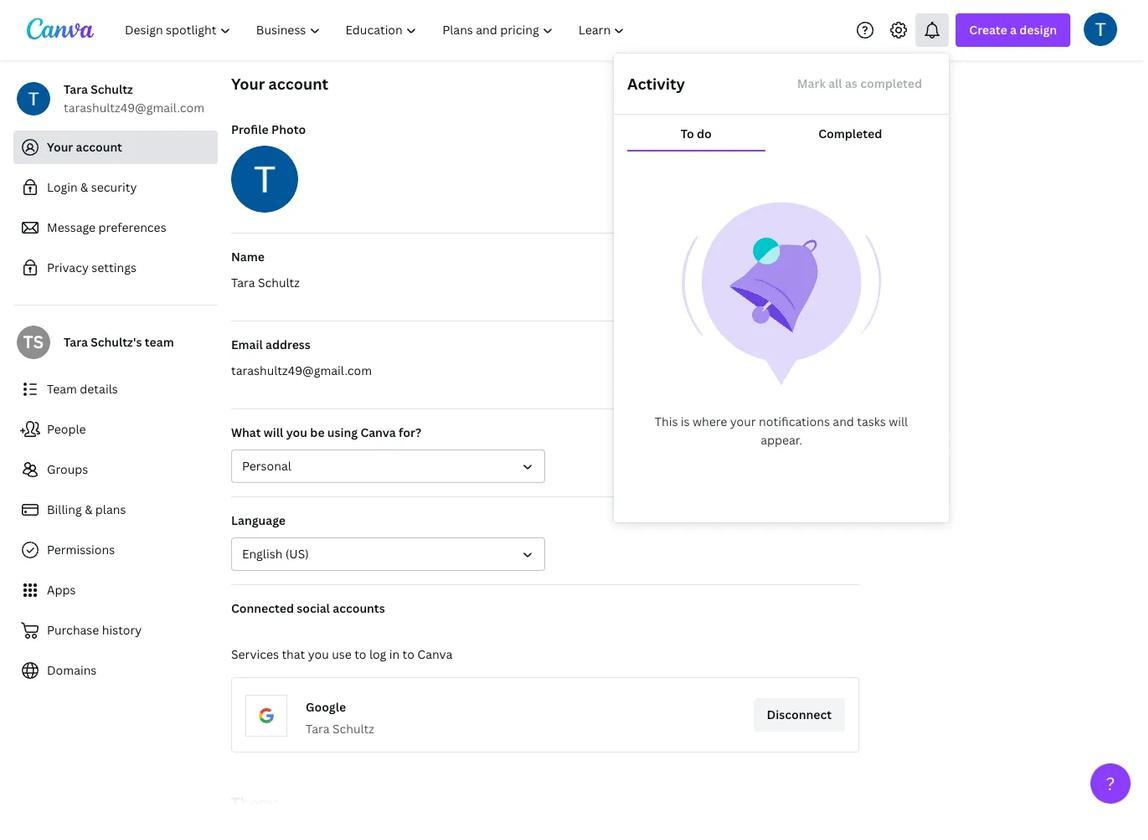 Task type: describe. For each thing, give the bounding box(es) containing it.
english
[[242, 546, 283, 562]]

services that you use to log in to canva
[[231, 647, 452, 663]]

address
[[266, 337, 311, 353]]

schultz inside google tara schultz
[[332, 721, 374, 737]]

edit button
[[792, 274, 859, 307]]

your account link
[[13, 131, 218, 164]]

google tara schultz
[[306, 699, 374, 737]]

completed
[[860, 75, 922, 91]]

a picture of a bell ringing. image
[[681, 202, 882, 386]]

activity
[[627, 74, 685, 94]]

to do button
[[627, 118, 765, 150]]

0 vertical spatial your account
[[231, 74, 328, 94]]

1 to from the left
[[354, 647, 366, 663]]

privacy settings link
[[13, 251, 218, 285]]

appear.
[[761, 432, 802, 448]]

groups link
[[13, 453, 218, 487]]

message preferences
[[47, 219, 166, 235]]

create
[[969, 22, 1007, 38]]

email
[[231, 337, 263, 353]]

tara schultz's team element
[[17, 326, 50, 359]]

team
[[145, 334, 174, 350]]

schultz for tara schultz
[[258, 275, 300, 291]]

privacy settings
[[47, 260, 136, 276]]

schultz's
[[91, 334, 142, 350]]

0 vertical spatial tarashultz49@gmail.com
[[64, 100, 204, 116]]

you for will
[[286, 425, 307, 441]]

billing & plans link
[[13, 493, 218, 527]]

domains link
[[13, 654, 218, 688]]

mark all as completed
[[797, 75, 922, 91]]

1 vertical spatial canva
[[417, 647, 452, 663]]

tara schultz tarashultz49@gmail.com
[[64, 81, 204, 116]]

services
[[231, 647, 279, 663]]

create a design button
[[956, 13, 1071, 47]]

mark
[[797, 75, 826, 91]]

accounts
[[333, 601, 385, 617]]

to do
[[681, 126, 712, 142]]

design
[[1020, 22, 1057, 38]]

profile
[[231, 121, 269, 137]]

mark all as completed button
[[784, 67, 936, 101]]

that
[[282, 647, 305, 663]]

0 horizontal spatial account
[[76, 139, 122, 155]]

settings
[[92, 260, 136, 276]]

tara schultz's team image
[[17, 326, 50, 359]]

tara schultz image
[[1084, 12, 1117, 46]]

people link
[[13, 413, 218, 446]]

and
[[833, 414, 854, 430]]

connected
[[231, 601, 294, 617]]

log
[[369, 647, 386, 663]]

tara inside google tara schultz
[[306, 721, 330, 737]]

personal
[[242, 458, 291, 474]]

& for login
[[80, 179, 88, 195]]

for?
[[399, 425, 421, 441]]

tara for tara schultz's team
[[64, 334, 88, 350]]

where
[[693, 414, 727, 430]]

email address
[[231, 337, 311, 353]]

preferences
[[98, 219, 166, 235]]

connected social accounts
[[231, 601, 385, 617]]

Personal button
[[231, 450, 545, 483]]

you for that
[[308, 647, 329, 663]]

message
[[47, 219, 96, 235]]

? button
[[1091, 764, 1131, 804]]

your
[[730, 414, 756, 430]]

schultz for tara schultz tarashultz49@gmail.com
[[91, 81, 133, 97]]

message preferences link
[[13, 211, 218, 245]]

tara for tara schultz
[[231, 275, 255, 291]]

plans
[[95, 502, 126, 518]]

permissions link
[[13, 534, 218, 567]]

disconnect
[[767, 707, 832, 723]]

0 horizontal spatial will
[[264, 425, 283, 441]]

do
[[697, 126, 712, 142]]

tara schultz
[[231, 275, 300, 291]]

purchase
[[47, 622, 99, 638]]

using
[[327, 425, 358, 441]]

top level navigation element
[[114, 13, 640, 47]]

login
[[47, 179, 78, 195]]



Task type: locate. For each thing, give the bounding box(es) containing it.
1 horizontal spatial your account
[[231, 74, 328, 94]]

schultz down google
[[332, 721, 374, 737]]

(us)
[[285, 546, 309, 562]]

1 horizontal spatial canva
[[417, 647, 452, 663]]

edit
[[814, 282, 837, 298]]

photo
[[271, 121, 306, 137]]

canva
[[361, 425, 396, 441], [417, 647, 452, 663]]

0 vertical spatial schultz
[[91, 81, 133, 97]]

0 horizontal spatial schultz
[[91, 81, 133, 97]]

will right tasks
[[889, 414, 908, 430]]

your account
[[231, 74, 328, 94], [47, 139, 122, 155]]

1 vertical spatial your account
[[47, 139, 122, 155]]

tara down google
[[306, 721, 330, 737]]

to
[[681, 126, 694, 142]]

your up login
[[47, 139, 73, 155]]

to right in
[[403, 647, 415, 663]]

tara up your account link on the left top of the page
[[64, 81, 88, 97]]

history
[[102, 622, 142, 638]]

0 vertical spatial &
[[80, 179, 88, 195]]

0 horizontal spatial your
[[47, 139, 73, 155]]

you left the use
[[308, 647, 329, 663]]

1 vertical spatial &
[[85, 502, 92, 518]]

what
[[231, 425, 261, 441]]

create a design
[[969, 22, 1057, 38]]

canva right in
[[417, 647, 452, 663]]

canva left for?
[[361, 425, 396, 441]]

& left plans
[[85, 502, 92, 518]]

1 vertical spatial your
[[47, 139, 73, 155]]

be
[[310, 425, 325, 441]]

language
[[231, 513, 286, 529]]

?
[[1106, 772, 1115, 796]]

billing
[[47, 502, 82, 518]]

tara down name
[[231, 275, 255, 291]]

this is where your notifications and tasks will appear.
[[655, 414, 908, 448]]

0 vertical spatial you
[[286, 425, 307, 441]]

billing & plans
[[47, 502, 126, 518]]

profile photo
[[231, 121, 306, 137]]

team details
[[47, 381, 118, 397]]

0 horizontal spatial canva
[[361, 425, 396, 441]]

schultz up your account link on the left top of the page
[[91, 81, 133, 97]]

1 horizontal spatial to
[[403, 647, 415, 663]]

1 horizontal spatial account
[[269, 74, 328, 94]]

use
[[332, 647, 352, 663]]

1 vertical spatial tarashultz49@gmail.com
[[231, 363, 372, 379]]

& right login
[[80, 179, 88, 195]]

name
[[231, 249, 265, 265]]

schultz
[[91, 81, 133, 97], [258, 275, 300, 291], [332, 721, 374, 737]]

1 horizontal spatial your
[[231, 74, 265, 94]]

account up photo
[[269, 74, 328, 94]]

english (us)
[[242, 546, 309, 562]]

account up login & security
[[76, 139, 122, 155]]

tara
[[64, 81, 88, 97], [231, 275, 255, 291], [64, 334, 88, 350], [306, 721, 330, 737]]

team details link
[[13, 373, 218, 406]]

tara for tara schultz tarashultz49@gmail.com
[[64, 81, 88, 97]]

1 vertical spatial you
[[308, 647, 329, 663]]

2 to from the left
[[403, 647, 415, 663]]

a
[[1010, 22, 1017, 38]]

will
[[889, 414, 908, 430], [264, 425, 283, 441]]

tara inside "tara schultz tarashultz49@gmail.com"
[[64, 81, 88, 97]]

domains
[[47, 663, 97, 678]]

is
[[681, 414, 690, 430]]

1 horizontal spatial tarashultz49@gmail.com
[[231, 363, 372, 379]]

apps link
[[13, 574, 218, 607]]

this
[[655, 414, 678, 430]]

1 horizontal spatial will
[[889, 414, 908, 430]]

privacy
[[47, 260, 89, 276]]

completed button
[[765, 118, 936, 150]]

1 vertical spatial schultz
[[258, 275, 300, 291]]

& for billing
[[85, 502, 92, 518]]

purchase history
[[47, 622, 142, 638]]

details
[[80, 381, 118, 397]]

1 vertical spatial account
[[76, 139, 122, 155]]

tara left schultz's
[[64, 334, 88, 350]]

people
[[47, 421, 86, 437]]

schultz inside "tara schultz tarashultz49@gmail.com"
[[91, 81, 133, 97]]

login & security
[[47, 179, 137, 195]]

0 vertical spatial account
[[269, 74, 328, 94]]

all
[[829, 75, 842, 91]]

1 horizontal spatial schultz
[[258, 275, 300, 291]]

notifications
[[759, 414, 830, 430]]

will inside the this is where your notifications and tasks will appear.
[[889, 414, 908, 430]]

your up the profile on the left top
[[231, 74, 265, 94]]

login & security link
[[13, 171, 218, 204]]

as
[[845, 75, 858, 91]]

completed
[[819, 126, 882, 142]]

2 vertical spatial schultz
[[332, 721, 374, 737]]

permissions
[[47, 542, 115, 558]]

in
[[389, 647, 400, 663]]

account
[[269, 74, 328, 94], [76, 139, 122, 155]]

tasks
[[857, 414, 886, 430]]

Language: English (US) button
[[231, 538, 545, 571]]

your account up login & security
[[47, 139, 122, 155]]

security
[[91, 179, 137, 195]]

schultz down name
[[258, 275, 300, 291]]

2 horizontal spatial schultz
[[332, 721, 374, 737]]

your
[[231, 74, 265, 94], [47, 139, 73, 155]]

team
[[47, 381, 77, 397]]

&
[[80, 179, 88, 195], [85, 502, 92, 518]]

google
[[306, 699, 346, 715]]

to left log
[[354, 647, 366, 663]]

what will you be using canva for?
[[231, 425, 421, 441]]

theme
[[231, 793, 281, 813]]

apps
[[47, 582, 76, 598]]

tarashultz49@gmail.com down address
[[231, 363, 372, 379]]

you
[[286, 425, 307, 441], [308, 647, 329, 663]]

disconnect button
[[754, 699, 845, 732]]

groups
[[47, 462, 88, 477]]

you left be
[[286, 425, 307, 441]]

0 horizontal spatial to
[[354, 647, 366, 663]]

0 horizontal spatial tarashultz49@gmail.com
[[64, 100, 204, 116]]

your account up photo
[[231, 74, 328, 94]]

tara schultz's team
[[64, 334, 174, 350]]

purchase history link
[[13, 614, 218, 648]]

0 vertical spatial your
[[231, 74, 265, 94]]

tarashultz49@gmail.com up your account link on the left top of the page
[[64, 100, 204, 116]]

will right the what
[[264, 425, 283, 441]]

0 horizontal spatial your account
[[47, 139, 122, 155]]

0 vertical spatial canva
[[361, 425, 396, 441]]



Task type: vqa. For each thing, say whether or not it's contained in the screenshot.
the right 'will'
yes



